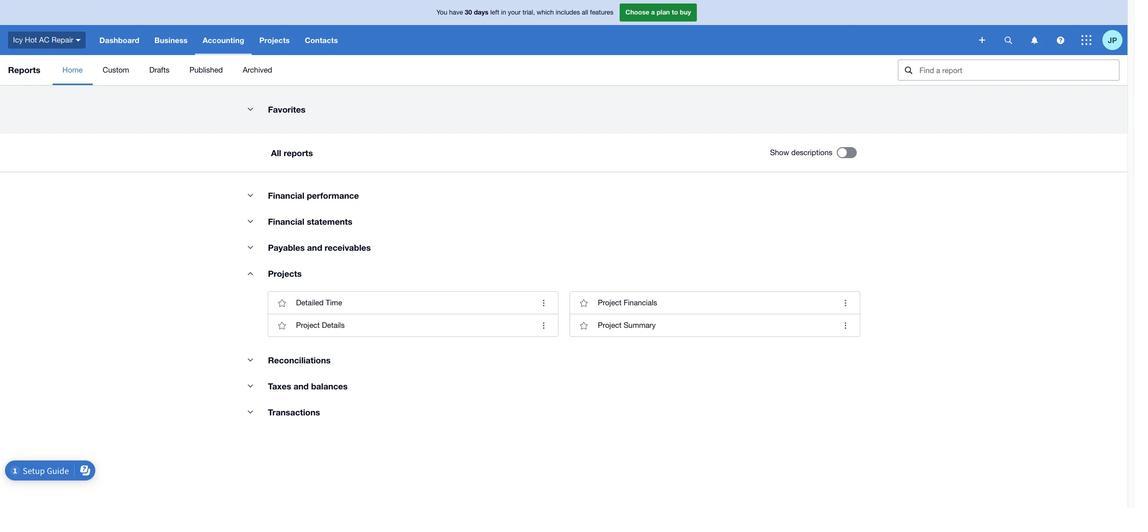 Task type: locate. For each thing, give the bounding box(es) containing it.
financial
[[268, 191, 304, 201], [268, 217, 304, 227]]

taxes
[[268, 382, 291, 392]]

1 vertical spatial financial
[[268, 217, 304, 227]]

reports
[[284, 148, 313, 158]]

project down the project financials
[[598, 321, 622, 330]]

more options image inside detailed time link
[[534, 293, 554, 313]]

more options image inside project financials link
[[836, 293, 856, 313]]

collapse report group image for financial statements
[[240, 212, 260, 232]]

favorite image inside project financials link
[[574, 293, 594, 313]]

2 collapse report group image from the top
[[240, 212, 260, 232]]

favorite image up favorite icon
[[272, 293, 292, 313]]

collapse report group image up expand report group image
[[240, 238, 260, 258]]

show descriptions
[[770, 148, 833, 157]]

taxes and balances
[[268, 382, 348, 392]]

more options image for summary
[[836, 293, 856, 313]]

project financials link
[[570, 292, 860, 314]]

reports
[[8, 65, 40, 75]]

details
[[322, 321, 345, 330]]

projects inside dropdown button
[[259, 36, 290, 45]]

0 vertical spatial projects
[[259, 36, 290, 45]]

None field
[[898, 60, 1120, 81]]

payables
[[268, 243, 305, 253]]

to
[[672, 8, 678, 16]]

2 collapse report group image from the top
[[240, 238, 260, 258]]

buy
[[680, 8, 691, 16]]

1 collapse report group image from the top
[[240, 99, 260, 119]]

project up project summary
[[598, 299, 622, 307]]

svg image inside icy hot ac repair popup button
[[76, 39, 81, 41]]

Find a report text field
[[919, 60, 1119, 80]]

and
[[307, 243, 322, 253], [294, 382, 309, 392]]

project down detailed
[[296, 321, 320, 330]]

drafts
[[149, 66, 169, 74]]

4 collapse report group image from the top
[[240, 403, 260, 423]]

and down 'financial statements' at the top left of page
[[307, 243, 322, 253]]

2 financial from the top
[[268, 217, 304, 227]]

ac
[[39, 35, 49, 44]]

published link
[[179, 55, 233, 85]]

show
[[770, 148, 789, 157]]

your
[[508, 9, 521, 16]]

descriptions
[[791, 148, 833, 157]]

collapse report group image for reconciliations
[[240, 351, 260, 371]]

3 collapse report group image from the top
[[240, 377, 260, 397]]

and right taxes at the left bottom of the page
[[294, 382, 309, 392]]

projects
[[259, 36, 290, 45], [268, 269, 302, 279]]

icy hot ac repair
[[13, 35, 73, 44]]

dashboard link
[[92, 25, 147, 55]]

1 collapse report group image from the top
[[240, 186, 260, 206]]

financial up 'financial statements' at the top left of page
[[268, 191, 304, 201]]

more options image
[[534, 293, 554, 313], [836, 293, 856, 313], [534, 316, 554, 336]]

svg image up find a report text field
[[1031, 36, 1038, 44]]

includes
[[556, 9, 580, 16]]

projects button
[[252, 25, 297, 55]]

collapse report group image for financial performance
[[240, 186, 260, 206]]

days
[[474, 8, 489, 16]]

favorite image inside detailed time link
[[272, 293, 292, 313]]

favorite image for project financials
[[574, 293, 594, 313]]

home link
[[52, 55, 93, 85]]

0 horizontal spatial svg image
[[76, 39, 81, 41]]

you
[[437, 9, 447, 16]]

left
[[490, 9, 499, 16]]

project
[[598, 299, 622, 307], [296, 321, 320, 330], [598, 321, 622, 330]]

in
[[501, 9, 506, 16]]

you have 30 days left in your trial, which includes all features
[[437, 8, 614, 16]]

0 vertical spatial and
[[307, 243, 322, 253]]

project summary link
[[570, 314, 860, 337]]

reconciliations
[[268, 356, 331, 366]]

collapse report group image for transactions
[[240, 403, 260, 423]]

plan
[[657, 8, 670, 16]]

expand report group image
[[240, 264, 260, 284]]

favorite image for detailed time
[[272, 293, 292, 313]]

menu
[[52, 55, 890, 85]]

navigation containing dashboard
[[92, 25, 972, 55]]

favorite image for project summary
[[574, 316, 594, 336]]

summary
[[624, 321, 656, 330]]

collapse report group image for favorites
[[240, 99, 260, 119]]

accounting button
[[195, 25, 252, 55]]

collapse report group image
[[240, 99, 260, 119], [240, 238, 260, 258], [240, 377, 260, 397]]

jp button
[[1103, 25, 1128, 55]]

favorite image left project summary
[[574, 316, 594, 336]]

svg image right repair
[[76, 39, 81, 41]]

collapse report group image left taxes at the left bottom of the page
[[240, 377, 260, 397]]

detailed time
[[296, 299, 342, 307]]

a
[[651, 8, 655, 16]]

project details link
[[268, 314, 558, 337]]

favorite image left the project financials
[[574, 293, 594, 313]]

archived link
[[233, 55, 282, 85]]

navigation
[[92, 25, 972, 55]]

detailed
[[296, 299, 324, 307]]

receivables
[[325, 243, 371, 253]]

transactions
[[268, 408, 320, 418]]

project financials
[[598, 299, 657, 307]]

30
[[465, 8, 472, 16]]

dashboard
[[99, 36, 139, 45]]

favorites
[[268, 104, 306, 115]]

custom link
[[93, 55, 139, 85]]

banner
[[0, 0, 1128, 55]]

collapse report group image
[[240, 186, 260, 206], [240, 212, 260, 232], [240, 351, 260, 371], [240, 403, 260, 423]]

2 vertical spatial collapse report group image
[[240, 377, 260, 397]]

financial up payables
[[268, 217, 304, 227]]

project summary
[[598, 321, 656, 330]]

projects up archived on the top of page
[[259, 36, 290, 45]]

1 vertical spatial collapse report group image
[[240, 238, 260, 258]]

more options image
[[836, 316, 856, 336]]

1 financial from the top
[[268, 191, 304, 201]]

0 vertical spatial collapse report group image
[[240, 99, 260, 119]]

svg image
[[1082, 35, 1092, 45], [1005, 36, 1012, 44], [1057, 36, 1064, 44], [979, 37, 985, 43]]

1 vertical spatial and
[[294, 382, 309, 392]]

3 collapse report group image from the top
[[240, 351, 260, 371]]

more options image for details
[[534, 293, 554, 313]]

collapse report group image left favorites
[[240, 99, 260, 119]]

financials
[[624, 299, 657, 307]]

icy hot ac repair button
[[0, 25, 92, 55]]

svg image
[[1031, 36, 1038, 44], [76, 39, 81, 41]]

projects down payables
[[268, 269, 302, 279]]

0 vertical spatial financial
[[268, 191, 304, 201]]

favorite image
[[272, 293, 292, 313], [574, 293, 594, 313], [574, 316, 594, 336]]

archived
[[243, 66, 272, 74]]

home
[[62, 66, 83, 74]]

financial statements
[[268, 217, 352, 227]]



Task type: describe. For each thing, give the bounding box(es) containing it.
business
[[154, 36, 188, 45]]

financial performance
[[268, 191, 359, 201]]

which
[[537, 9, 554, 16]]

time
[[326, 299, 342, 307]]

balances
[[311, 382, 348, 392]]

banner containing jp
[[0, 0, 1128, 55]]

project for project financials
[[598, 299, 622, 307]]

all
[[271, 148, 281, 158]]

custom
[[103, 66, 129, 74]]

financial for financial performance
[[268, 191, 304, 201]]

payables and receivables
[[268, 243, 371, 253]]

performance
[[307, 191, 359, 201]]

1 horizontal spatial svg image
[[1031, 36, 1038, 44]]

all reports
[[271, 148, 313, 158]]

repair
[[51, 35, 73, 44]]

hot
[[25, 35, 37, 44]]

drafts link
[[139, 55, 179, 85]]

menu containing home
[[52, 55, 890, 85]]

features
[[590, 9, 614, 16]]

detailed time link
[[268, 292, 558, 314]]

favorite image
[[272, 316, 292, 336]]

financial for financial statements
[[268, 217, 304, 227]]

accounting
[[203, 36, 244, 45]]

project for project details
[[296, 321, 320, 330]]

and for taxes
[[294, 382, 309, 392]]

statements
[[307, 217, 352, 227]]

contacts button
[[297, 25, 346, 55]]

contacts
[[305, 36, 338, 45]]

business button
[[147, 25, 195, 55]]

have
[[449, 9, 463, 16]]

1 vertical spatial projects
[[268, 269, 302, 279]]

and for payables
[[307, 243, 322, 253]]

choose a plan to buy
[[626, 8, 691, 16]]

collapse report group image for taxes and balances
[[240, 377, 260, 397]]

choose
[[626, 8, 649, 16]]

collapse report group image for payables and receivables
[[240, 238, 260, 258]]

project details
[[296, 321, 345, 330]]

trial,
[[523, 9, 535, 16]]

all
[[582, 9, 588, 16]]

icy
[[13, 35, 23, 44]]

published
[[190, 66, 223, 74]]

project for project summary
[[598, 321, 622, 330]]

jp
[[1108, 35, 1117, 44]]



Task type: vqa. For each thing, say whether or not it's contained in the screenshot.
topmost Budget
no



